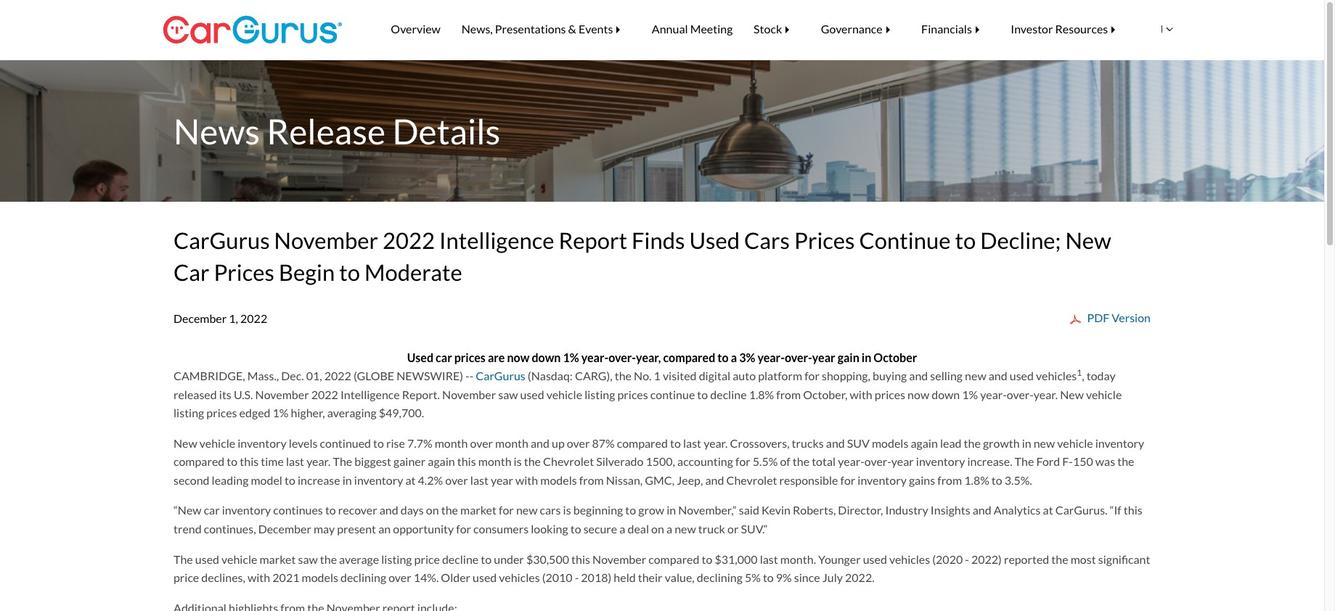 Task type: locate. For each thing, give the bounding box(es) containing it.
with down shopping,
[[850, 388, 873, 401]]

2 horizontal spatial a
[[731, 351, 737, 365]]

0 vertical spatial again
[[911, 436, 938, 450]]

in right growth
[[1022, 436, 1032, 450]]

car for used
[[436, 351, 452, 365]]

1 horizontal spatial is
[[563, 504, 571, 518]]

1 horizontal spatial with
[[516, 474, 538, 487]]

vehicles inside cambridge, mass. , dec.  01, 2022 (globe newswire) -- cargurus (nasdaq: carg), the no. 1 visited digital auto platform for shopping, buying and selling new and used vehicles 1
[[1037, 369, 1077, 383]]

0 horizontal spatial is
[[514, 455, 522, 469]]

a left 3% on the bottom of page
[[731, 351, 737, 365]]

version
[[1112, 311, 1151, 325]]

over right 7.7%
[[470, 436, 493, 450]]

over-
[[609, 351, 636, 365], [785, 351, 813, 365], [1007, 388, 1034, 401], [865, 455, 892, 469]]

meeting
[[691, 22, 733, 36]]

used
[[690, 227, 740, 254], [407, 351, 434, 365]]

to left the secure
[[571, 522, 582, 536]]

2022)
[[972, 553, 1002, 566]]

0 horizontal spatial car
[[204, 504, 220, 518]]

used inside intelligence report. november saw used vehicle listing prices continue to decline 1.8% from october, with prices now down 1% year-over-year. new vehicle listing prices edged 1% higher, averaging
[[520, 388, 545, 401]]

the used vehicle market saw the average listing price decline to under $30,500 this november compared to $31,000
[[174, 553, 758, 566]]

over right 4.2%
[[445, 474, 468, 487]]

2022 inside 'cargurus november 2022 intelligence report finds used cars prices continue to decline; new car prices begin to moderate'
[[383, 227, 435, 254]]

to down increase.
[[992, 474, 1003, 487]]

vehicles down under
[[499, 571, 540, 585]]

roberts
[[793, 504, 834, 518]]

1% down the selling
[[963, 388, 979, 401]]

0 horizontal spatial decline
[[442, 553, 479, 566]]

models right suv
[[872, 436, 909, 450]]

average
[[339, 553, 379, 566]]

, today released its
[[174, 369, 1116, 401]]

with up 'looking'
[[516, 474, 538, 487]]

cargurus logo image
[[163, 0, 343, 60]]

december inside . "if this trend continues, december may present an opportunity for consumers looking to secure a deal on a new truck or suv."
[[258, 522, 312, 536]]

1 horizontal spatial december
[[258, 522, 312, 536]]

1 vertical spatial price
[[174, 571, 199, 585]]

1 vertical spatial used
[[407, 351, 434, 365]]

-
[[466, 369, 470, 383], [470, 369, 474, 383], [966, 553, 970, 566], [575, 571, 579, 585]]

vehicle
[[547, 388, 583, 401], [1087, 388, 1122, 401], [200, 436, 235, 450], [1058, 436, 1094, 450], [222, 553, 257, 566]]

2 declining from the left
[[697, 571, 743, 585]]

the inside last month. younger used vehicles (2020 - 2022) reported the most significant price declines, with 2021 models declining over 14%. older used vehicles (2010 - 2018) held their value, declining 5% to 9% since
[[1052, 553, 1069, 566]]

5.5%
[[753, 455, 778, 469]]

auto
[[733, 369, 756, 383]]

prices right cars on the top of the page
[[795, 227, 855, 254]]

the down may
[[320, 553, 337, 566]]

1 horizontal spatial 1
[[1077, 367, 1083, 378]]

used inside 'cargurus november 2022 intelligence report finds used cars prices continue to decline; new car prices begin to moderate'
[[690, 227, 740, 254]]

to down digital
[[698, 388, 708, 401]]

2 vertical spatial year
[[491, 474, 513, 487]]

1% down u.s. november 2022
[[273, 406, 289, 420]]

0 horizontal spatial cargurus
[[174, 227, 270, 254]]

0 vertical spatial vehicles
[[1037, 369, 1077, 383]]

silverado
[[596, 455, 644, 469]]

new left cars
[[516, 504, 538, 518]]

chevrolet inside new vehicle inventory levels continued to rise 7.7% month over month and up over 87% compared to last year. crossovers, trucks and suv models again lead the growth in new vehicle inventory compared to this time last year. the biggest gainer again this month is the chevrolet silverado 1500, accounting for 5.5% of the total year-over-year inventory increase. the ford f-150 was the second leading model to increase in inventory at 4.2% over last year with models from nissan, gmc,
[[543, 455, 594, 469]]

prices down buying
[[875, 388, 906, 401]]

1 horizontal spatial cargurus
[[476, 369, 526, 383]]

edged
[[239, 406, 271, 420]]

1 horizontal spatial a
[[667, 522, 673, 536]]

intelligence
[[439, 227, 555, 254], [341, 388, 400, 401]]

to up may
[[325, 504, 336, 518]]

growth
[[983, 436, 1020, 450]]

2 horizontal spatial .
[[1106, 504, 1108, 518]]

2 horizontal spatial vehicles
[[1037, 369, 1077, 383]]

1 vertical spatial chevrolet
[[727, 474, 778, 487]]

car
[[174, 258, 210, 286]]

a
[[731, 351, 737, 365], [620, 522, 626, 536], [667, 522, 673, 536]]

0 vertical spatial price
[[414, 553, 440, 566]]

cargurus left "if
[[1056, 504, 1106, 518]]

1 horizontal spatial the
[[333, 455, 352, 469]]

1 vertical spatial prices
[[214, 258, 275, 286]]

was
[[1096, 455, 1116, 469]]

higher,
[[291, 406, 325, 420]]

beginning
[[574, 504, 623, 518]]

2 horizontal spatial year
[[892, 455, 914, 469]]

on right deal
[[652, 522, 665, 536]]

vehicle up declines,
[[222, 553, 257, 566]]

month up consumers
[[478, 455, 512, 469]]

2 vertical spatial new
[[174, 436, 197, 450]]

2022 right '01,'
[[324, 369, 351, 383]]

2022 inside cambridge, mass. , dec.  01, 2022 (globe newswire) -- cargurus (nasdaq: carg), the no. 1 visited digital auto platform for shopping, buying and selling new and used vehicles 1
[[324, 369, 351, 383]]

truck
[[699, 522, 726, 536]]

1 horizontal spatial 1.8%
[[965, 474, 990, 487]]

0 vertical spatial used
[[690, 227, 740, 254]]

1500,
[[646, 455, 675, 469]]

0 horizontal spatial price
[[174, 571, 199, 585]]

and up the an
[[380, 504, 399, 518]]

0 horizontal spatial 1%
[[273, 406, 289, 420]]

for up the used vehicle market saw the average listing price decline to under $30,500 this november compared to $31,000
[[456, 522, 471, 536]]

used up newswire)
[[407, 351, 434, 365]]

1 vertical spatial now
[[908, 388, 930, 401]]

1 vertical spatial new
[[1061, 388, 1084, 401]]

ford
[[1037, 455, 1061, 469]]

to inside intelligence report. november saw used vehicle listing prices continue to decline 1.8% from october, with prices now down 1% year-over-year. new vehicle listing prices edged 1% higher, averaging
[[698, 388, 708, 401]]

0 vertical spatial .
[[422, 406, 424, 420]]

0 horizontal spatial declining
[[341, 571, 386, 585]]

year up gains
[[892, 455, 914, 469]]

2022 for u.s.
[[311, 388, 338, 401]]

2 horizontal spatial cargurus
[[1056, 504, 1106, 518]]

2 horizontal spatial the
[[1015, 455, 1035, 469]]

continues,
[[204, 522, 256, 536]]

chevrolet down the up
[[543, 455, 594, 469]]

year. up ford
[[1034, 388, 1058, 401]]

2018)
[[581, 571, 612, 585]]

again left lead
[[911, 436, 938, 450]]

annual meeting link
[[642, 12, 744, 46]]

new up second
[[174, 436, 197, 450]]

0 vertical spatial year
[[813, 351, 836, 365]]

decline up older
[[442, 553, 479, 566]]

last up 9%
[[760, 553, 779, 566]]

1 horizontal spatial .
[[873, 571, 875, 585]]

1 horizontal spatial down
[[932, 388, 960, 401]]

new up ford
[[1034, 436, 1056, 450]]

. left "if
[[1106, 504, 1108, 518]]

the left no.
[[615, 369, 632, 383]]

and
[[910, 369, 928, 383], [989, 369, 1008, 383], [531, 436, 550, 450], [826, 436, 845, 450], [706, 474, 724, 487], [380, 504, 399, 518], [973, 504, 992, 518]]

0 horizontal spatial from
[[580, 474, 604, 487]]

0 vertical spatial at
[[406, 474, 416, 487]]

compared
[[664, 351, 716, 365], [617, 436, 668, 450], [174, 455, 225, 469], [649, 553, 700, 566]]

. inside . "if this trend continues, december may present an opportunity for consumers looking to secure a deal on a new truck or suv."
[[1106, 504, 1108, 518]]

year
[[813, 351, 836, 365], [892, 455, 914, 469], [491, 474, 513, 487]]

news release details
[[174, 110, 501, 152]]

1 vertical spatial saw
[[298, 553, 318, 566]]

with
[[850, 388, 873, 401], [516, 474, 538, 487], [248, 571, 270, 585]]

gains
[[909, 474, 936, 487]]

grow
[[639, 504, 665, 518]]

0 vertical spatial is
[[514, 455, 522, 469]]

report.
[[402, 388, 440, 401]]

1 horizontal spatial again
[[911, 436, 938, 450]]

with inside last month. younger used vehicles (2020 - 2022) reported the most significant price declines, with 2021 models declining over 14%. older used vehicles (2010 - 2018) held their value, declining 5% to 9% since
[[248, 571, 270, 585]]

1 vertical spatial vehicles
[[890, 553, 931, 566]]

in right grow
[[667, 504, 676, 518]]

0 vertical spatial 1%
[[563, 351, 579, 365]]

7.7%
[[408, 436, 433, 450]]

in
[[862, 351, 872, 365], [1022, 436, 1032, 450], [343, 474, 352, 487], [667, 504, 676, 518]]

0 vertical spatial now
[[507, 351, 530, 365]]

0 vertical spatial year.
[[1034, 388, 1058, 401]]

intelligence inside 'cargurus november 2022 intelligence report finds used cars prices continue to decline; new car prices begin to moderate'
[[439, 227, 555, 254]]

november inside 'cargurus november 2022 intelligence report finds used cars prices continue to decline; new car prices begin to moderate'
[[274, 227, 379, 254]]

kevin
[[762, 504, 791, 518]]

1 horizontal spatial market
[[461, 504, 497, 518]]

cambridge, mass. , dec.  01, 2022 (globe newswire) -- cargurus (nasdaq: carg), the no. 1 visited digital auto platform for shopping, buying and selling new and used vehicles 1
[[174, 367, 1083, 383]]

1 right no.
[[654, 369, 661, 383]]

listing down carg),
[[585, 388, 616, 401]]

1 horizontal spatial on
[[652, 522, 665, 536]]

over- up growth
[[1007, 388, 1034, 401]]

0 horizontal spatial .
[[422, 406, 424, 420]]

under
[[494, 553, 524, 566]]

model
[[251, 474, 282, 487]]

month right 7.7%
[[435, 436, 468, 450]]

for up october,
[[805, 369, 820, 383]]

, inside cambridge, mass. , dec.  01, 2022 (globe newswire) -- cargurus (nasdaq: carg), the no. 1 visited digital auto platform for shopping, buying and selling new and used vehicles 1
[[277, 369, 279, 383]]

0 horizontal spatial with
[[248, 571, 270, 585]]

at inside new vehicle inventory levels continued to rise 7.7% month over month and up over 87% compared to last year. crossovers, trucks and suv models again lead the growth in new vehicle inventory compared to this time last year. the biggest gainer again this month is the chevrolet silverado 1500, accounting for 5.5% of the total year-over-year inventory increase. the ford f-150 was the second leading model to increase in inventory at 4.2% over last year with models from nissan, gmc,
[[406, 474, 416, 487]]

november inside intelligence report. november saw used vehicle listing prices continue to decline 1.8% from october, with prices now down 1% year-over-year. new vehicle listing prices edged 1% higher, averaging
[[442, 388, 496, 401]]

over- down suv
[[865, 455, 892, 469]]

moderate
[[365, 258, 463, 286]]

november
[[274, 227, 379, 254], [255, 388, 309, 401], [442, 388, 496, 401], [593, 553, 647, 566]]

2 vertical spatial with
[[248, 571, 270, 585]]

market up consumers
[[461, 504, 497, 518]]

held
[[614, 571, 636, 585]]

declining down average
[[341, 571, 386, 585]]

is up consumers
[[514, 455, 522, 469]]

continues
[[273, 504, 323, 518]]

. down the report.
[[422, 406, 424, 420]]

from right gains
[[938, 474, 963, 487]]

november down cargurus link
[[442, 388, 496, 401]]

models inside last month. younger used vehicles (2020 - 2022) reported the most significant price declines, with 2021 models declining over 14%. older used vehicles (2010 - 2018) held their value, declining 5% to 9% since
[[302, 571, 338, 585]]

to right model
[[285, 474, 296, 487]]

stock
[[754, 22, 783, 36]]

market up 2021
[[260, 553, 296, 566]]

cargurus inside cambridge, mass. , dec.  01, 2022 (globe newswire) -- cargurus (nasdaq: carg), the no. 1 visited digital auto platform for shopping, buying and selling new and used vehicles 1
[[476, 369, 526, 383]]

down
[[532, 351, 561, 365], [932, 388, 960, 401]]

significant
[[1099, 553, 1151, 566]]

new inside new vehicle inventory levels continued to rise 7.7% month over month and up over 87% compared to last year. crossovers, trucks and suv models again lead the growth in new vehicle inventory compared to this time last year. the biggest gainer again this month is the chevrolet silverado 1500, accounting for 5.5% of the total year-over-year inventory increase. the ford f-150 was the second leading model to increase in inventory at 4.2% over last year with models from nissan, gmc,
[[174, 436, 197, 450]]

is right cars
[[563, 504, 571, 518]]

1 horizontal spatial car
[[436, 351, 452, 365]]

1 vertical spatial year.
[[704, 436, 728, 450]]

2 vertical spatial year.
[[307, 455, 331, 469]]

to left under
[[481, 553, 492, 566]]

last month. younger used vehicles (2020 - 2022) reported the most significant price declines, with 2021 models declining over 14%. older used vehicles (2010 - 2018) held their value, declining 5% to 9% since
[[174, 553, 1151, 585]]

1 horizontal spatial year
[[813, 351, 836, 365]]

year. up increase
[[307, 455, 331, 469]]

or
[[728, 522, 739, 536]]

new inside new vehicle inventory levels continued to rise 7.7% month over month and up over 87% compared to last year. crossovers, trucks and suv models again lead the growth in new vehicle inventory compared to this time last year. the biggest gainer again this month is the chevrolet silverado 1500, accounting for 5.5% of the total year-over-year inventory increase. the ford f-150 was the second leading model to increase in inventory at 4.2% over last year with models from nissan, gmc,
[[1034, 436, 1056, 450]]

new inside cambridge, mass. , dec.  01, 2022 (globe newswire) -- cargurus (nasdaq: carg), the no. 1 visited digital auto platform for shopping, buying and selling new and used vehicles 1
[[965, 369, 987, 383]]

this
[[240, 455, 259, 469], [457, 455, 476, 469], [1124, 504, 1143, 518], [572, 553, 591, 566]]

$31,000
[[715, 553, 758, 566]]

0 vertical spatial saw
[[498, 388, 518, 401]]

0 vertical spatial cargurus
[[174, 227, 270, 254]]

1 vertical spatial 1%
[[963, 388, 979, 401]]

2 vertical spatial models
[[302, 571, 338, 585]]

insights
[[931, 504, 971, 518]]

1 horizontal spatial used
[[690, 227, 740, 254]]

year up consumers
[[491, 474, 513, 487]]

1 horizontal spatial decline
[[711, 388, 747, 401]]

saw up 2021
[[298, 553, 318, 566]]

2 horizontal spatial models
[[872, 436, 909, 450]]

at right analytics
[[1043, 504, 1054, 518]]

year-
[[582, 351, 609, 365], [758, 351, 785, 365], [981, 388, 1007, 401], [838, 455, 865, 469]]

2 horizontal spatial year.
[[1034, 388, 1058, 401]]

1 vertical spatial down
[[932, 388, 960, 401]]

0 horizontal spatial chevrolet
[[543, 455, 594, 469]]

gain
[[838, 351, 860, 365]]

are
[[488, 351, 505, 365]]

financials
[[922, 22, 973, 36]]

the
[[333, 455, 352, 469], [1015, 455, 1035, 469], [174, 553, 193, 566]]

. right july
[[873, 571, 875, 585]]

over- inside intelligence report. november saw used vehicle listing prices continue to decline 1.8% from october, with prices now down 1% year-over-year. new vehicle listing prices edged 1% higher, averaging
[[1007, 388, 1034, 401]]

.
[[422, 406, 424, 420], [1106, 504, 1108, 518], [873, 571, 875, 585]]

intelligence inside intelligence report. november saw used vehicle listing prices continue to decline 1.8% from october, with prices now down 1% year-over-year. new vehicle listing prices edged 1% higher, averaging
[[341, 388, 400, 401]]

0 vertical spatial december
[[174, 312, 227, 325]]

november up begin
[[274, 227, 379, 254]]

1 horizontal spatial vehicles
[[890, 553, 931, 566]]

details
[[393, 110, 501, 152]]

cargurus down are on the left of the page
[[476, 369, 526, 383]]

0 horizontal spatial vehicles
[[499, 571, 540, 585]]

in right increase
[[343, 474, 352, 487]]

december down "continues"
[[258, 522, 312, 536]]

new inside 'cargurus november 2022 intelligence report finds used cars prices continue to decline; new car prices begin to moderate'
[[1066, 227, 1112, 254]]

inventory
[[238, 436, 287, 450], [1096, 436, 1145, 450], [917, 455, 966, 469], [354, 474, 403, 487], [858, 474, 907, 487], [222, 504, 271, 518]]

year left gain
[[813, 351, 836, 365]]

year. up accounting
[[704, 436, 728, 450]]

from up beginning
[[580, 474, 604, 487]]

year- inside intelligence report. november saw used vehicle listing prices continue to decline 1.8% from october, with prices now down 1% year-over-year. new vehicle listing prices edged 1% higher, averaging
[[981, 388, 1007, 401]]

0 vertical spatial car
[[436, 351, 452, 365]]

year- up jeep , and chevrolet responsible for inventory gains from 1.8% to 3.5%.
[[838, 455, 865, 469]]

the right was
[[1118, 455, 1135, 469]]

en
[[1150, 22, 1164, 35]]

0 horizontal spatial again
[[428, 455, 455, 469]]

from down platform
[[777, 388, 801, 401]]

1 vertical spatial models
[[541, 474, 577, 487]]

november up held
[[593, 553, 647, 566]]

1 vertical spatial .
[[1106, 504, 1108, 518]]

saw inside intelligence report. november saw used vehicle listing prices continue to decline 1.8% from october, with prices now down 1% year-over-year. new vehicle listing prices edged 1% higher, averaging
[[498, 388, 518, 401]]

news, presentations & events link
[[451, 12, 642, 46]]

to
[[955, 227, 976, 254], [339, 258, 360, 286], [718, 351, 729, 365], [698, 388, 708, 401], [373, 436, 384, 450], [670, 436, 681, 450], [227, 455, 238, 469], [285, 474, 296, 487], [992, 474, 1003, 487], [325, 504, 336, 518], [626, 504, 636, 518], [571, 522, 582, 536], [481, 553, 492, 566], [702, 553, 713, 566], [763, 571, 774, 585]]

menu bar
[[359, 0, 1159, 58]]

over left 14%. on the left
[[389, 571, 412, 585]]

decline
[[711, 388, 747, 401], [442, 553, 479, 566]]

0 horizontal spatial saw
[[298, 553, 318, 566]]

newswire)
[[397, 369, 463, 383]]

is
[[514, 455, 522, 469], [563, 504, 571, 518]]

platform
[[758, 369, 803, 383]]

up
[[552, 436, 565, 450]]

decline down digital
[[711, 388, 747, 401]]

year- inside new vehicle inventory levels continued to rise 7.7% month over month and up over 87% compared to last year. crossovers, trucks and suv models again lead the growth in new vehicle inventory compared to this time last year. the biggest gainer again this month is the chevrolet silverado 1500, accounting for 5.5% of the total year-over-year inventory increase. the ford f-150 was the second leading model to increase in inventory at 4.2% over last year with models from nissan, gmc,
[[838, 455, 865, 469]]

0 vertical spatial with
[[850, 388, 873, 401]]

secure
[[584, 522, 618, 536]]

1 horizontal spatial from
[[777, 388, 801, 401]]

cargurus november 2022 intelligence report finds used cars prices continue to decline; new car prices begin to moderate
[[174, 227, 1112, 286]]

for inside . "if this trend continues, december may present an opportunity for consumers looking to secure a deal on a new truck or suv."
[[456, 522, 471, 536]]

0 horizontal spatial intelligence
[[341, 388, 400, 401]]

0 horizontal spatial market
[[260, 553, 296, 566]]

1 vertical spatial car
[[204, 504, 220, 518]]

from inside intelligence report. november saw used vehicle listing prices continue to decline 1.8% from october, with prices now down 1% year-over-year. new vehicle listing prices edged 1% higher, averaging
[[777, 388, 801, 401]]

on inside . "if this trend continues, december may present an opportunity for consumers looking to secure a deal on a new truck or suv."
[[652, 522, 665, 536]]

older
[[441, 571, 471, 585]]

reported
[[1005, 553, 1050, 566]]

1.8% down increase.
[[965, 474, 990, 487]]

now inside intelligence report. november saw used vehicle listing prices continue to decline 1.8% from october, with prices now down 1% year-over-year. new vehicle listing prices edged 1% higher, averaging
[[908, 388, 930, 401]]

vehicle up leading
[[200, 436, 235, 450]]

new inside . "if this trend continues, december may present an opportunity for consumers looking to secure a deal on a new truck or suv."
[[675, 522, 696, 536]]

2022 up moderate
[[383, 227, 435, 254]]

1 vertical spatial 1.8%
[[965, 474, 990, 487]]

0 horizontal spatial prices
[[214, 258, 275, 286]]

pdf
[[1088, 311, 1110, 325]]

analytics
[[994, 504, 1041, 518]]

and down accounting
[[706, 474, 724, 487]]

new up f-
[[1061, 388, 1084, 401]]

1 vertical spatial at
[[1043, 504, 1054, 518]]

gainer
[[394, 455, 426, 469]]

1 vertical spatial listing
[[174, 406, 204, 420]]

compared up 1500, at the bottom of page
[[617, 436, 668, 450]]

new left truck
[[675, 522, 696, 536]]

1 vertical spatial decline
[[442, 553, 479, 566]]

chevrolet down 5.5%
[[727, 474, 778, 487]]

car for "new
[[204, 504, 220, 518]]

with inside intelligence report. november saw used vehicle listing prices continue to decline 1.8% from october, with prices now down 1% year-over-year. new vehicle listing prices edged 1% higher, averaging
[[850, 388, 873, 401]]

chevrolet
[[543, 455, 594, 469], [727, 474, 778, 487]]



Task type: describe. For each thing, give the bounding box(es) containing it.
inventory down biggest
[[354, 474, 403, 487]]

visited
[[663, 369, 697, 383]]

resources
[[1056, 22, 1109, 36]]

to up leading
[[227, 455, 238, 469]]

for inside cambridge, mass. , dec.  01, 2022 (globe newswire) -- cargurus (nasdaq: carg), the no. 1 visited digital auto platform for shopping, buying and selling new and used vehicles 1
[[805, 369, 820, 383]]

last up accounting
[[683, 436, 702, 450]]

events
[[579, 22, 613, 36]]

1.8% inside intelligence report. november saw used vehicle listing prices continue to decline 1.8% from october, with prices now down 1% year-over-year. new vehicle listing prices edged 1% higher, averaging
[[749, 388, 774, 401]]

compared up visited
[[664, 351, 716, 365]]

0 horizontal spatial listing
[[174, 406, 204, 420]]

with for 14%.
[[248, 571, 270, 585]]

pdf version link
[[1068, 309, 1151, 328]]

cargurus inside 'cargurus november 2022 intelligence report finds used cars prices continue to decline; new car prices begin to moderate'
[[174, 227, 270, 254]]

increase
[[298, 474, 340, 487]]

prices left are on the left of the page
[[455, 351, 486, 365]]

0 horizontal spatial the
[[174, 553, 193, 566]]

december 1, 2022
[[174, 312, 267, 325]]

compared up value,
[[649, 553, 700, 566]]

last inside last month. younger used vehicles (2020 - 2022) reported the most significant price declines, with 2021 models declining over 14%. older used vehicles (2010 - 2018) held their value, declining 5% to 9% since
[[760, 553, 779, 566]]

f-
[[1063, 455, 1074, 469]]

, inside , today released its
[[1083, 369, 1085, 383]]

cargurus link
[[476, 369, 526, 383]]

most
[[1071, 553, 1097, 566]]

declines,
[[201, 571, 245, 585]]

for up consumers
[[499, 504, 514, 518]]

u.s.
[[234, 388, 253, 401]]

rise
[[386, 436, 405, 450]]

to left decline; on the right top of the page
[[955, 227, 976, 254]]

buying
[[873, 369, 907, 383]]

inventory up the "director,"
[[858, 474, 907, 487]]

this inside . "if this trend continues, december may present an opportunity for consumers looking to secure a deal on a new truck or suv."
[[1124, 504, 1143, 518]]

inventory up was
[[1096, 436, 1145, 450]]

1 horizontal spatial year.
[[704, 436, 728, 450]]

consumers
[[474, 522, 529, 536]]

the up cars
[[524, 455, 541, 469]]

over- inside new vehicle inventory levels continued to rise 7.7% month over month and up over 87% compared to last year. crossovers, trucks and suv models again lead the growth in new vehicle inventory compared to this time last year. the biggest gainer again this month is the chevrolet silverado 1500, accounting for 5.5% of the total year-over-year inventory increase. the ford f-150 was the second leading model to increase in inventory at 4.2% over last year with models from nissan, gmc,
[[865, 455, 892, 469]]

for inside new vehicle inventory levels continued to rise 7.7% month over month and up over 87% compared to last year. crossovers, trucks and suv models again lead the growth in new vehicle inventory compared to this time last year. the biggest gainer again this month is the chevrolet silverado 1500, accounting for 5.5% of the total year-over-year inventory increase. the ford f-150 was the second leading model to increase in inventory at 4.2% over last year with models from nissan, gmc,
[[736, 455, 751, 469]]

2022 for december
[[240, 312, 267, 325]]

and up total
[[826, 436, 845, 450]]

1 vertical spatial again
[[428, 455, 455, 469]]

prices down its
[[207, 406, 237, 420]]

present
[[337, 522, 376, 536]]

and left the up
[[531, 436, 550, 450]]

0 vertical spatial market
[[461, 504, 497, 518]]

last right 4.2%
[[471, 474, 489, 487]]

2 vertical spatial .
[[873, 571, 875, 585]]

to up deal
[[626, 504, 636, 518]]

is inside new vehicle inventory levels continued to rise 7.7% month over month and up over 87% compared to last year. crossovers, trucks and suv models again lead the growth in new vehicle inventory compared to this time last year. the biggest gainer again this month is the chevrolet silverado 1500, accounting for 5.5% of the total year-over-year inventory increase. the ford f-150 was the second leading model to increase in inventory at 4.2% over last year with models from nissan, gmc,
[[514, 455, 522, 469]]

news, presentations & events
[[462, 22, 613, 36]]

price inside last month. younger used vehicles (2020 - 2022) reported the most significant price declines, with 2021 models declining over 14%. older used vehicles (2010 - 2018) held their value, declining 5% to 9% since
[[174, 571, 199, 585]]

released
[[174, 388, 217, 401]]

july
[[823, 571, 843, 585]]

0 horizontal spatial now
[[507, 351, 530, 365]]

finds
[[632, 227, 685, 254]]

october,
[[804, 388, 848, 401]]

dec.
[[281, 369, 304, 383]]

over inside last month. younger used vehicles (2020 - 2022) reported the most significant price declines, with 2021 models declining over 14%. older used vehicles (2010 - 2018) held their value, declining 5% to 9% since
[[389, 571, 412, 585]]

the right of
[[793, 455, 810, 469]]

news
[[174, 110, 260, 152]]

november down "dec."
[[255, 388, 309, 401]]

release
[[267, 110, 386, 152]]

2 horizontal spatial from
[[938, 474, 963, 487]]

to inside last month. younger used vehicles (2020 - 2022) reported the most significant price declines, with 2021 models declining over 14%. older used vehicles (2010 - 2018) held their value, declining 5% to 9% since
[[763, 571, 774, 585]]

lead
[[941, 436, 962, 450]]

younger
[[819, 553, 861, 566]]

over- up platform
[[785, 351, 813, 365]]

down inside intelligence report. november saw used vehicle listing prices continue to decline 1.8% from october, with prices now down 1% year-over-year. new vehicle listing prices edged 1% higher, averaging
[[932, 388, 960, 401]]

150
[[1074, 455, 1094, 469]]

month left the up
[[495, 436, 529, 450]]

used inside cambridge, mass. , dec.  01, 2022 (globe newswire) -- cargurus (nasdaq: carg), the no. 1 visited digital auto platform for shopping, buying and selling new and used vehicles 1
[[1010, 369, 1034, 383]]

0 vertical spatial down
[[532, 351, 561, 365]]

this right gainer
[[457, 455, 476, 469]]

accounting
[[678, 455, 734, 469]]

new inside intelligence report. november saw used vehicle listing prices continue to decline 1.8% from october, with prices now down 1% year-over-year. new vehicle listing prices edged 1% higher, averaging
[[1061, 388, 1084, 401]]

used up the "july 2022 ."
[[863, 553, 888, 566]]

with inside new vehicle inventory levels continued to rise 7.7% month over month and up over 87% compared to last year. crossovers, trucks and suv models again lead the growth in new vehicle inventory compared to this time last year. the biggest gainer again this month is the chevrolet silverado 1500, accounting for 5.5% of the total year-over-year inventory increase. the ford f-150 was the second leading model to increase in inventory at 4.2% over last year with models from nissan, gmc,
[[516, 474, 538, 487]]

report
[[559, 227, 628, 254]]

, left the "director,"
[[834, 504, 836, 518]]

may
[[314, 522, 335, 536]]

0 horizontal spatial december
[[174, 312, 227, 325]]

0 horizontal spatial year.
[[307, 455, 331, 469]]

5%
[[745, 571, 761, 585]]

governance link
[[811, 12, 911, 46]]

1 horizontal spatial price
[[414, 553, 440, 566]]

to up 1500, at the bottom of page
[[670, 436, 681, 450]]

2021
[[273, 571, 300, 585]]

industry
[[886, 504, 929, 518]]

responsible
[[780, 474, 839, 487]]

"new
[[174, 504, 202, 518]]

inventory up the "continues," on the left
[[222, 504, 271, 518]]

(2010
[[542, 571, 573, 585]]

1 vertical spatial year
[[892, 455, 914, 469]]

. "if this trend continues, december may present an opportunity for consumers looking to secure a deal on a new truck or suv."
[[174, 504, 1143, 536]]

year- up carg),
[[582, 351, 609, 365]]

an
[[379, 522, 391, 536]]

2 horizontal spatial 1%
[[963, 388, 979, 401]]

the up opportunity
[[441, 504, 458, 518]]

to left $31,000
[[702, 553, 713, 566]]

director,
[[838, 504, 884, 518]]

suv."
[[741, 522, 768, 536]]

to left rise
[[373, 436, 384, 450]]

0 horizontal spatial a
[[620, 522, 626, 536]]

october
[[874, 351, 918, 365]]

its
[[219, 388, 232, 401]]

july 2022 .
[[823, 571, 875, 585]]

used car prices are now down 1% year-over-year, compared to a 3% year-over-year gain in october
[[407, 351, 918, 365]]

used up declines,
[[195, 553, 219, 566]]

(globe
[[354, 369, 395, 383]]

levels
[[289, 436, 318, 450]]

used down the used vehicle market saw the average listing price decline to under $30,500 this november compared to $31,000
[[473, 571, 497, 585]]

days
[[401, 504, 424, 518]]

and right the selling
[[989, 369, 1008, 383]]

and left the selling
[[910, 369, 928, 383]]

2 horizontal spatial listing
[[585, 388, 616, 401]]

1 horizontal spatial 1%
[[563, 351, 579, 365]]

crossovers,
[[730, 436, 790, 450]]

the inside cambridge, mass. , dec.  01, 2022 (globe newswire) -- cargurus (nasdaq: carg), the no. 1 visited digital auto platform for shopping, buying and selling new and used vehicles 1
[[615, 369, 632, 383]]

continue
[[860, 227, 951, 254]]

inventory up time at the left of the page
[[238, 436, 287, 450]]

second
[[174, 474, 210, 487]]

2 vertical spatial listing
[[382, 553, 412, 566]]

1,
[[229, 312, 238, 325]]

overview
[[391, 22, 441, 36]]

from inside new vehicle inventory levels continued to rise 7.7% month over month and up over 87% compared to last year. crossovers, trucks and suv models again lead the growth in new vehicle inventory compared to this time last year. the biggest gainer again this month is the chevrolet silverado 1500, accounting for 5.5% of the total year-over-year inventory increase. the ford f-150 was the second leading model to increase in inventory at 4.2% over last year with models from nissan, gmc,
[[580, 474, 604, 487]]

jeep
[[677, 474, 701, 487]]

inventory down lead
[[917, 455, 966, 469]]

news,
[[462, 22, 493, 36]]

0 horizontal spatial used
[[407, 351, 434, 365]]

over right the up
[[567, 436, 590, 450]]

2 vertical spatial vehicles
[[499, 571, 540, 585]]

averaging
[[327, 406, 377, 420]]

2022 for cargurus
[[383, 227, 435, 254]]

year. inside intelligence report. november saw used vehicle listing prices continue to decline 1.8% from october, with prices now down 1% year-over-year. new vehicle listing prices edged 1% higher, averaging
[[1034, 388, 1058, 401]]

1 declining from the left
[[341, 571, 386, 585]]

$30,500
[[527, 553, 569, 566]]

2022 right july
[[846, 571, 873, 585]]

01,
[[306, 369, 322, 383]]

to up digital
[[718, 351, 729, 365]]

(nasdaq:
[[528, 369, 573, 383]]

to inside . "if this trend continues, december may present an opportunity for consumers looking to secure a deal on a new truck or suv."
[[571, 522, 582, 536]]

presentations
[[495, 22, 566, 36]]

2 vertical spatial cargurus
[[1056, 504, 1106, 518]]

recover
[[338, 504, 377, 518]]

menu bar containing overview
[[359, 0, 1159, 58]]

0 horizontal spatial on
[[426, 504, 439, 518]]

trucks
[[792, 436, 824, 450]]

compared up second
[[174, 455, 225, 469]]

their
[[638, 571, 663, 585]]

prices down cambridge, mass. , dec.  01, 2022 (globe newswire) -- cargurus (nasdaq: carg), the no. 1 visited digital auto platform for shopping, buying and selling new and used vehicles 1
[[618, 388, 648, 401]]

trend
[[174, 522, 202, 536]]

jeep , and chevrolet responsible for inventory gains from 1.8% to 3.5%.
[[677, 474, 1033, 487]]

1 horizontal spatial models
[[541, 474, 577, 487]]

financials link
[[911, 12, 1001, 46]]

in right gain
[[862, 351, 872, 365]]

biggest
[[355, 455, 392, 469]]

$49,700
[[379, 406, 422, 420]]

year- up platform
[[758, 351, 785, 365]]

overview link
[[381, 12, 451, 46]]

last down levels
[[286, 455, 304, 469]]

1 horizontal spatial at
[[1043, 504, 1054, 518]]

investor
[[1011, 22, 1054, 36]]

deal
[[628, 522, 649, 536]]

1 vertical spatial is
[[563, 504, 571, 518]]

intelligence report. november saw used vehicle listing prices continue to decline 1.8% from october, with prices now down 1% year-over-year. new vehicle listing prices edged 1% higher, averaging
[[174, 388, 1122, 420]]

3.5%.
[[1005, 474, 1033, 487]]

vehicle up f-
[[1058, 436, 1094, 450]]

vehicle down today
[[1087, 388, 1122, 401]]

1 horizontal spatial chevrolet
[[727, 474, 778, 487]]

carg),
[[575, 369, 613, 383]]

investor resources link
[[1001, 12, 1137, 46]]

over- up cambridge, mass. , dec.  01, 2022 (globe newswire) -- cargurus (nasdaq: carg), the no. 1 visited digital auto platform for shopping, buying and selling new and used vehicles 1
[[609, 351, 636, 365]]

vehicle down (nasdaq:
[[547, 388, 583, 401]]

"new car inventory continues to recover and days on the market for new cars is beginning to grow in november," said kevin roberts , director, industry insights and analytics at cargurus
[[174, 504, 1106, 518]]

1 horizontal spatial prices
[[795, 227, 855, 254]]

0 vertical spatial models
[[872, 436, 909, 450]]

decline inside intelligence report. november saw used vehicle listing prices continue to decline 1.8% from october, with prices now down 1% year-over-year. new vehicle listing prices edged 1% higher, averaging
[[711, 388, 747, 401]]

0 horizontal spatial 1
[[654, 369, 661, 383]]

this left time at the left of the page
[[240, 455, 259, 469]]

mass.
[[247, 369, 277, 383]]

to right begin
[[339, 258, 360, 286]]

opportunity
[[393, 522, 454, 536]]

2 vertical spatial 1%
[[273, 406, 289, 420]]

0 horizontal spatial year
[[491, 474, 513, 487]]

suv
[[848, 436, 870, 450]]

, down accounting
[[701, 474, 703, 487]]

with for year-
[[850, 388, 873, 401]]

annual
[[652, 22, 688, 36]]

month.
[[781, 553, 816, 566]]

the right lead
[[964, 436, 981, 450]]

this up the 2018)
[[572, 553, 591, 566]]

looking
[[531, 522, 568, 536]]

for up the "director,"
[[841, 474, 856, 487]]

cars
[[745, 227, 790, 254]]

cargurus november 2022 intelligence report finds used cars prices continue to decline; new car prices begin to moderate article
[[174, 225, 1151, 612]]

governance
[[821, 22, 883, 36]]

and right insights
[[973, 504, 992, 518]]

of
[[780, 455, 791, 469]]



Task type: vqa. For each thing, say whether or not it's contained in the screenshot.
releases
no



